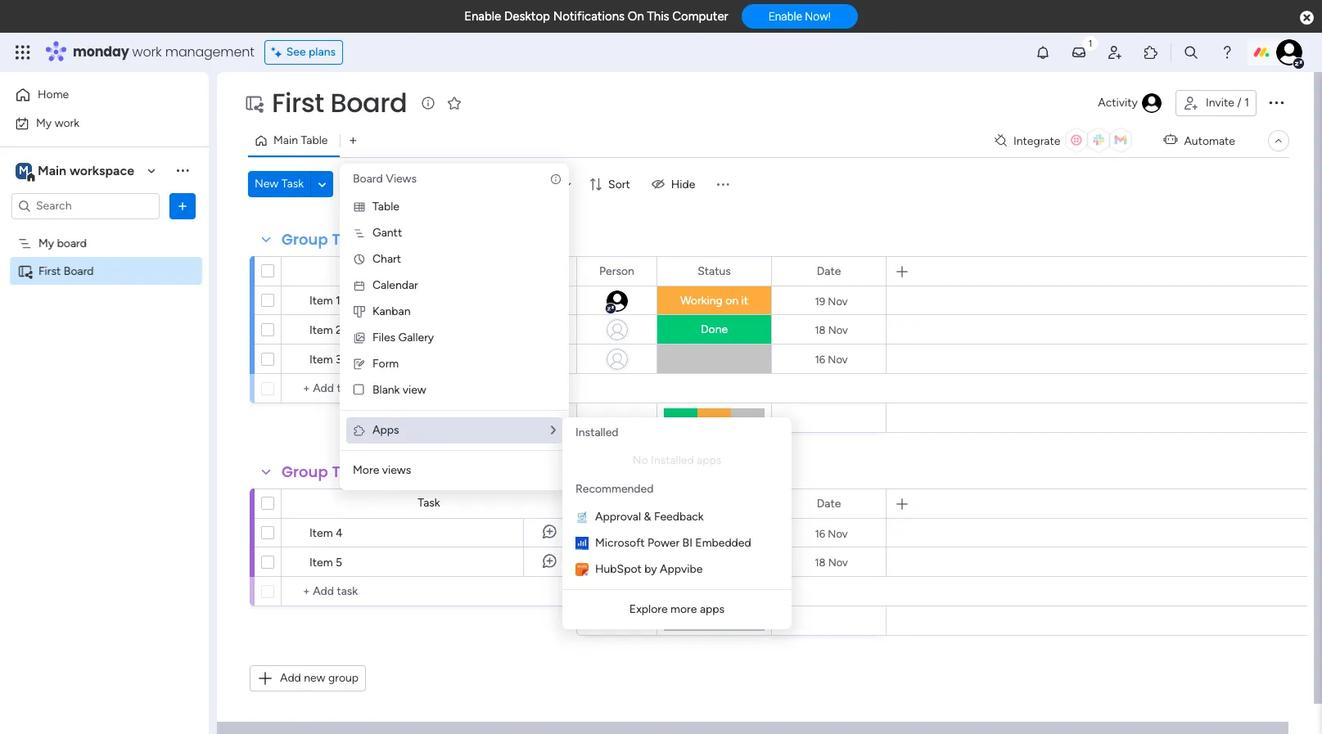 Task type: locate. For each thing, give the bounding box(es) containing it.
1 vertical spatial date field
[[813, 495, 846, 513]]

0 horizontal spatial first board
[[38, 264, 94, 278]]

group for person
[[282, 462, 328, 482]]

status up the working on it
[[698, 264, 731, 278]]

1 16 from the top
[[815, 353, 826, 366]]

integrate
[[1014, 134, 1061, 148]]

enable desktop notifications on this computer
[[465, 9, 729, 24]]

0 vertical spatial 18 nov
[[815, 324, 849, 336]]

19 nov
[[815, 295, 848, 308]]

jacob simon image
[[1277, 39, 1303, 66]]

0 horizontal spatial enable
[[465, 9, 502, 24]]

dapulse close image
[[1301, 10, 1315, 26]]

nov for 5
[[829, 557, 849, 569]]

0 horizontal spatial installed
[[576, 426, 619, 440]]

new task
[[255, 177, 304, 191]]

group title
[[282, 229, 363, 250], [282, 462, 363, 482]]

1 person field from the top
[[596, 263, 639, 281]]

nov
[[828, 295, 848, 308], [829, 324, 849, 336], [828, 353, 848, 366], [828, 528, 848, 540], [829, 557, 849, 569]]

0 vertical spatial 16 nov
[[815, 353, 848, 366]]

status up embedded
[[698, 497, 731, 511]]

enable inside button
[[769, 10, 803, 23]]

apps image
[[1144, 44, 1160, 61]]

0 vertical spatial table
[[301, 134, 328, 147]]

table down "search" field
[[373, 200, 400, 214]]

my inside button
[[36, 116, 52, 130]]

search everything image
[[1184, 44, 1200, 61]]

1 date from the top
[[817, 264, 842, 278]]

1 nov from the top
[[828, 295, 848, 308]]

1 vertical spatial installed
[[651, 454, 694, 468]]

group down angle down image
[[282, 229, 328, 250]]

0 vertical spatial app logo image
[[576, 511, 589, 524]]

item left "4"
[[310, 527, 333, 541]]

item for item 5
[[310, 556, 333, 570]]

0 vertical spatial person
[[600, 264, 635, 278]]

options image
[[1267, 92, 1287, 112], [174, 198, 191, 214]]

my left board
[[38, 236, 54, 250]]

0 vertical spatial status field
[[694, 263, 735, 281]]

main table button
[[248, 128, 340, 154]]

5 item from the top
[[310, 556, 333, 570]]

1 vertical spatial apps
[[700, 603, 725, 617]]

0 vertical spatial date
[[817, 264, 842, 278]]

0 vertical spatial board
[[331, 84, 407, 121]]

main workspace
[[38, 163, 134, 178]]

16
[[815, 353, 826, 366], [815, 528, 826, 540]]

0 vertical spatial 18
[[815, 324, 826, 336]]

item left 3
[[310, 353, 333, 367]]

0 vertical spatial 1
[[1245, 96, 1250, 110]]

board
[[57, 236, 87, 250]]

work right monday
[[132, 43, 162, 61]]

table
[[301, 134, 328, 147], [373, 200, 400, 214]]

1 horizontal spatial task
[[418, 496, 440, 510]]

1 vertical spatial 18 nov
[[815, 557, 849, 569]]

0 vertical spatial group title field
[[278, 229, 367, 251]]

item 1
[[310, 294, 341, 308]]

bi
[[683, 537, 693, 550]]

inbox image
[[1071, 44, 1088, 61]]

1 vertical spatial 1
[[336, 294, 341, 308]]

0 vertical spatial options image
[[1267, 92, 1287, 112]]

Search field
[[366, 173, 415, 196]]

enable left desktop on the left of page
[[465, 9, 502, 24]]

1 vertical spatial 16
[[815, 528, 826, 540]]

first right shareable board icon
[[38, 264, 61, 278]]

notifications
[[553, 9, 625, 24]]

19
[[815, 295, 826, 308]]

1 vertical spatial first
[[38, 264, 61, 278]]

board
[[331, 84, 407, 121], [353, 172, 383, 186], [64, 264, 94, 278]]

18 for item 2
[[815, 324, 826, 336]]

Group Title field
[[278, 229, 367, 251], [278, 462, 367, 483]]

first inside list box
[[38, 264, 61, 278]]

1 horizontal spatial first
[[272, 84, 324, 121]]

Person field
[[596, 263, 639, 281], [596, 495, 639, 513]]

18 nov for item 2
[[815, 324, 849, 336]]

1 image
[[1084, 34, 1098, 52]]

18 nov for item 5
[[815, 557, 849, 569]]

2 16 nov from the top
[[815, 528, 848, 540]]

app logo image for microsoft
[[576, 537, 589, 550]]

2 vertical spatial board
[[64, 264, 94, 278]]

0 vertical spatial main
[[274, 134, 298, 147]]

plans
[[309, 45, 336, 59]]

1 vertical spatial work
[[55, 116, 80, 130]]

2 16 from the top
[[815, 528, 826, 540]]

app logo image for approval
[[576, 511, 589, 524]]

1 vertical spatial person field
[[596, 495, 639, 513]]

0 horizontal spatial options image
[[174, 198, 191, 214]]

workspace
[[70, 163, 134, 178]]

status field up the working on it
[[694, 263, 735, 281]]

group
[[328, 672, 359, 686]]

invite members image
[[1107, 44, 1124, 61]]

1 vertical spatial my
[[38, 236, 54, 250]]

blank view
[[373, 383, 427, 397]]

group title down apps icon
[[282, 462, 363, 482]]

installed right the no
[[651, 454, 694, 468]]

item left 5
[[310, 556, 333, 570]]

0 vertical spatial installed
[[576, 426, 619, 440]]

1 vertical spatial date
[[817, 497, 842, 511]]

work inside button
[[55, 116, 80, 130]]

1 group title field from the top
[[278, 229, 367, 251]]

angle down image
[[318, 178, 326, 190]]

item left 2
[[310, 324, 333, 337]]

1 vertical spatial first board
[[38, 264, 94, 278]]

1 vertical spatial 16 nov
[[815, 528, 848, 540]]

0 horizontal spatial main
[[38, 163, 66, 178]]

menu image
[[715, 176, 732, 192]]

1 18 nov from the top
[[815, 324, 849, 336]]

app logo image left microsoft
[[576, 537, 589, 550]]

1 status field from the top
[[694, 263, 735, 281]]

2 item from the top
[[310, 324, 333, 337]]

new
[[304, 672, 326, 686]]

activity button
[[1092, 90, 1170, 116]]

0 horizontal spatial task
[[282, 177, 304, 191]]

date for second date field
[[817, 497, 842, 511]]

0 vertical spatial apps
[[697, 454, 722, 468]]

item for item 2
[[310, 324, 333, 337]]

1 vertical spatial main
[[38, 163, 66, 178]]

item up item 2
[[310, 294, 333, 308]]

1 horizontal spatial 1
[[1245, 96, 1250, 110]]

task
[[282, 177, 304, 191], [418, 496, 440, 510]]

5
[[336, 556, 342, 570]]

table inside button
[[301, 134, 328, 147]]

1 vertical spatial status field
[[694, 495, 735, 513]]

1 vertical spatial person
[[600, 497, 635, 511]]

main inside main table button
[[274, 134, 298, 147]]

installed right the list arrow image
[[576, 426, 619, 440]]

apps
[[373, 423, 399, 437]]

list box containing my board
[[0, 226, 209, 506]]

3 app logo image from the top
[[576, 564, 589, 577]]

group title field down angle down image
[[278, 229, 367, 251]]

2 18 nov from the top
[[815, 557, 849, 569]]

sort
[[609, 177, 631, 191]]

0 horizontal spatial first
[[38, 264, 61, 278]]

my
[[36, 116, 52, 130], [38, 236, 54, 250]]

1 right /
[[1245, 96, 1250, 110]]

Status field
[[694, 263, 735, 281], [694, 495, 735, 513]]

app logo image left approval
[[576, 511, 589, 524]]

0 vertical spatial person field
[[596, 263, 639, 281]]

date for 2nd date field from the bottom
[[817, 264, 842, 278]]

first board up add view icon at the left top of page
[[272, 84, 407, 121]]

group title field down apps icon
[[278, 462, 367, 483]]

1 group from the top
[[282, 229, 328, 250]]

main inside workspace selection element
[[38, 163, 66, 178]]

apps for explore more apps
[[700, 603, 725, 617]]

first up main table
[[272, 84, 324, 121]]

options image down 'workspace options' icon
[[174, 198, 191, 214]]

1 vertical spatial app logo image
[[576, 537, 589, 550]]

app logo image
[[576, 511, 589, 524], [576, 537, 589, 550], [576, 564, 589, 577]]

invite
[[1207, 96, 1235, 110]]

done
[[701, 323, 728, 337]]

apps
[[697, 454, 722, 468], [700, 603, 725, 617]]

1 person from the top
[[600, 264, 635, 278]]

1 status from the top
[[698, 264, 731, 278]]

options image right /
[[1267, 92, 1287, 112]]

2 vertical spatial app logo image
[[576, 564, 589, 577]]

autopilot image
[[1164, 130, 1178, 151]]

1 vertical spatial options image
[[174, 198, 191, 214]]

1 vertical spatial status
[[698, 497, 731, 511]]

group title for status
[[282, 229, 363, 250]]

filter button
[[500, 171, 578, 197]]

1 horizontal spatial table
[[373, 200, 400, 214]]

0 vertical spatial first
[[272, 84, 324, 121]]

Date field
[[813, 263, 846, 281], [813, 495, 846, 513]]

files
[[373, 331, 396, 345]]

main right workspace icon
[[38, 163, 66, 178]]

1 vertical spatial 18
[[815, 557, 826, 569]]

home button
[[10, 82, 176, 108]]

on
[[628, 9, 644, 24]]

1 title from the top
[[332, 229, 363, 250]]

1 18 from the top
[[815, 324, 826, 336]]

item for item 3
[[310, 353, 333, 367]]

files gallery
[[373, 331, 434, 345]]

first board
[[272, 84, 407, 121], [38, 264, 94, 278]]

by
[[645, 563, 657, 577]]

1
[[1245, 96, 1250, 110], [336, 294, 341, 308]]

monday work management
[[73, 43, 255, 61]]

workspace image
[[16, 162, 32, 180]]

my inside list box
[[38, 236, 54, 250]]

item
[[310, 294, 333, 308], [310, 324, 333, 337], [310, 353, 333, 367], [310, 527, 333, 541], [310, 556, 333, 570]]

0 vertical spatial my
[[36, 116, 52, 130]]

1 vertical spatial board
[[353, 172, 383, 186]]

1 vertical spatial task
[[418, 496, 440, 510]]

title left gantt
[[332, 229, 363, 250]]

dapulse integrations image
[[995, 135, 1007, 147]]

1 vertical spatial group
[[282, 462, 328, 482]]

my board
[[38, 236, 87, 250]]

no installed apps
[[633, 454, 722, 468]]

2 status from the top
[[698, 497, 731, 511]]

1 vertical spatial title
[[332, 462, 363, 482]]

1 horizontal spatial installed
[[651, 454, 694, 468]]

2 group from the top
[[282, 462, 328, 482]]

enable
[[465, 9, 502, 24], [769, 10, 803, 23]]

main up new task
[[274, 134, 298, 147]]

0 vertical spatial work
[[132, 43, 162, 61]]

group title field for status
[[278, 229, 367, 251]]

3 nov from the top
[[828, 353, 848, 366]]

4 item from the top
[[310, 527, 333, 541]]

apps up feedback
[[697, 454, 722, 468]]

workspace selection element
[[16, 161, 137, 182]]

enable left now!
[[769, 10, 803, 23]]

group left "more"
[[282, 462, 328, 482]]

my down home
[[36, 116, 52, 130]]

microsoft power bi embedded
[[596, 537, 752, 550]]

0 vertical spatial group
[[282, 229, 328, 250]]

+ Add task text field
[[290, 582, 569, 602]]

apps inside menu item
[[697, 454, 722, 468]]

add to favorites image
[[447, 95, 463, 111]]

main
[[274, 134, 298, 147], [38, 163, 66, 178]]

2 date from the top
[[817, 497, 842, 511]]

installed
[[576, 426, 619, 440], [651, 454, 694, 468]]

view
[[403, 383, 427, 397]]

1 vertical spatial group title field
[[278, 462, 367, 483]]

group
[[282, 229, 328, 250], [282, 462, 328, 482]]

menu
[[563, 418, 792, 630]]

option
[[0, 229, 209, 232]]

apps right more
[[700, 603, 725, 617]]

3 item from the top
[[310, 353, 333, 367]]

1 up 2
[[336, 294, 341, 308]]

status
[[698, 264, 731, 278], [698, 497, 731, 511]]

work for my
[[55, 116, 80, 130]]

2 nov from the top
[[829, 324, 849, 336]]

0 horizontal spatial work
[[55, 116, 80, 130]]

table left add view icon at the left top of page
[[301, 134, 328, 147]]

board left views
[[353, 172, 383, 186]]

board up add view icon at the left top of page
[[331, 84, 407, 121]]

First Board field
[[268, 84, 411, 121]]

0 vertical spatial date field
[[813, 263, 846, 281]]

0 vertical spatial status
[[698, 264, 731, 278]]

date
[[817, 264, 842, 278], [817, 497, 842, 511]]

1 horizontal spatial work
[[132, 43, 162, 61]]

5 nov from the top
[[829, 557, 849, 569]]

app logo image left hubspot
[[576, 564, 589, 577]]

work down home
[[55, 116, 80, 130]]

add
[[280, 672, 301, 686]]

title
[[332, 229, 363, 250], [332, 462, 363, 482]]

2 18 from the top
[[815, 557, 826, 569]]

1 horizontal spatial main
[[274, 134, 298, 147]]

app logo image for hubspot
[[576, 564, 589, 577]]

management
[[165, 43, 255, 61]]

0 vertical spatial title
[[332, 229, 363, 250]]

monday
[[73, 43, 129, 61]]

2 group title field from the top
[[278, 462, 367, 483]]

first board down "my board"
[[38, 264, 94, 278]]

1 item from the top
[[310, 294, 333, 308]]

shareable board image
[[17, 263, 33, 279]]

1 vertical spatial group title
[[282, 462, 363, 482]]

1 group title from the top
[[282, 229, 363, 250]]

0 vertical spatial task
[[282, 177, 304, 191]]

2 title from the top
[[332, 462, 363, 482]]

collapse board header image
[[1273, 134, 1286, 147]]

title down apps icon
[[332, 462, 363, 482]]

list box
[[0, 226, 209, 506]]

apps image
[[353, 424, 366, 437]]

0 vertical spatial group title
[[282, 229, 363, 250]]

group title field for person
[[278, 462, 367, 483]]

status field up embedded
[[694, 495, 735, 513]]

0 vertical spatial first board
[[272, 84, 407, 121]]

1 app logo image from the top
[[576, 511, 589, 524]]

0 horizontal spatial table
[[301, 134, 328, 147]]

group title down angle down image
[[282, 229, 363, 250]]

2 app logo image from the top
[[576, 537, 589, 550]]

main for main workspace
[[38, 163, 66, 178]]

3
[[336, 353, 342, 367]]

2 group title from the top
[[282, 462, 363, 482]]

0 vertical spatial 16
[[815, 353, 826, 366]]

hide button
[[645, 171, 706, 197]]

16 nov
[[815, 353, 848, 366], [815, 528, 848, 540]]

show board description image
[[419, 95, 438, 111]]

1 16 nov from the top
[[815, 353, 848, 366]]

1 horizontal spatial enable
[[769, 10, 803, 23]]

board down board
[[64, 264, 94, 278]]



Task type: describe. For each thing, give the bounding box(es) containing it.
embedded
[[696, 537, 752, 550]]

1 horizontal spatial options image
[[1267, 92, 1287, 112]]

add new group
[[280, 672, 359, 686]]

gantt
[[373, 226, 402, 240]]

task inside new task "button"
[[282, 177, 304, 191]]

no installed apps menu item
[[576, 451, 779, 471]]

main table
[[274, 134, 328, 147]]

see plans
[[286, 45, 336, 59]]

kanban
[[373, 305, 411, 319]]

select product image
[[15, 44, 31, 61]]

group for status
[[282, 229, 328, 250]]

title for person
[[332, 462, 363, 482]]

v2 search image
[[354, 175, 366, 194]]

nov for 2
[[829, 324, 849, 336]]

filter
[[526, 177, 552, 191]]

my work
[[36, 116, 80, 130]]

new task button
[[248, 171, 310, 197]]

see plans button
[[264, 40, 343, 65]]

18 for item 5
[[815, 557, 826, 569]]

working
[[681, 294, 723, 308]]

explore more apps
[[630, 603, 725, 617]]

chart
[[373, 252, 401, 266]]

2 person field from the top
[[596, 495, 639, 513]]

sort button
[[582, 171, 640, 197]]

form
[[373, 357, 399, 371]]

apps for no installed apps
[[697, 454, 722, 468]]

more
[[671, 603, 697, 617]]

notifications image
[[1035, 44, 1052, 61]]

appvibe
[[660, 563, 703, 577]]

item 5
[[310, 556, 342, 570]]

blank
[[373, 383, 400, 397]]

1 vertical spatial table
[[373, 200, 400, 214]]

main for main table
[[274, 134, 298, 147]]

shareable board image
[[244, 93, 264, 113]]

invite / 1
[[1207, 96, 1250, 110]]

title for status
[[332, 229, 363, 250]]

2 person from the top
[[600, 497, 635, 511]]

0 horizontal spatial 1
[[336, 294, 341, 308]]

/
[[1238, 96, 1242, 110]]

first board inside list box
[[38, 264, 94, 278]]

desktop
[[505, 9, 550, 24]]

enable for enable desktop notifications on this computer
[[465, 9, 502, 24]]

nov for 3
[[828, 353, 848, 366]]

microsoft
[[596, 537, 645, 550]]

now!
[[806, 10, 831, 23]]

this
[[648, 9, 670, 24]]

add new group button
[[250, 666, 366, 692]]

my for my work
[[36, 116, 52, 130]]

approval & feedback
[[596, 510, 704, 524]]

power
[[648, 537, 680, 550]]

approval
[[596, 510, 641, 524]]

enable now!
[[769, 10, 831, 23]]

home
[[38, 88, 69, 102]]

arrow down image
[[558, 174, 578, 194]]

item for item 4
[[310, 527, 333, 541]]

board views
[[353, 172, 417, 186]]

calendar
[[373, 279, 418, 292]]

no
[[633, 454, 648, 468]]

2 date field from the top
[[813, 495, 846, 513]]

computer
[[673, 9, 729, 24]]

2 status field from the top
[[694, 495, 735, 513]]

item for item 1
[[310, 294, 333, 308]]

invite / 1 button
[[1176, 90, 1257, 116]]

menu containing installed
[[563, 418, 792, 630]]

more views
[[353, 464, 411, 478]]

working on it
[[681, 294, 749, 308]]

hubspot
[[596, 563, 642, 577]]

gallery
[[399, 331, 434, 345]]

&
[[644, 510, 652, 524]]

activity
[[1099, 96, 1139, 110]]

automate
[[1185, 134, 1236, 148]]

explore
[[630, 603, 668, 617]]

2
[[336, 324, 342, 337]]

see
[[286, 45, 306, 59]]

new
[[255, 177, 279, 191]]

it
[[742, 294, 749, 308]]

hubspot by appvibe
[[596, 563, 703, 577]]

my for my board
[[38, 236, 54, 250]]

work for monday
[[132, 43, 162, 61]]

1 date field from the top
[[813, 263, 846, 281]]

feedback
[[654, 510, 704, 524]]

workspace options image
[[174, 162, 191, 179]]

hide
[[672, 177, 696, 191]]

4 nov from the top
[[828, 528, 848, 540]]

group title for person
[[282, 462, 363, 482]]

add view image
[[350, 135, 357, 147]]

m
[[19, 163, 29, 177]]

1 horizontal spatial first board
[[272, 84, 407, 121]]

more
[[353, 464, 380, 478]]

item 4
[[310, 527, 343, 541]]

item 2
[[310, 324, 342, 337]]

on
[[726, 294, 739, 308]]

enable now! button
[[742, 4, 858, 29]]

item 3
[[310, 353, 342, 367]]

views
[[386, 172, 417, 186]]

Search in workspace field
[[34, 197, 137, 215]]

help image
[[1220, 44, 1236, 61]]

my work button
[[10, 110, 176, 136]]

installed inside menu item
[[651, 454, 694, 468]]

views
[[382, 464, 411, 478]]

enable for enable now!
[[769, 10, 803, 23]]

1 inside button
[[1245, 96, 1250, 110]]

list arrow image
[[551, 425, 556, 437]]

4
[[336, 527, 343, 541]]

recommended
[[576, 482, 654, 496]]



Task type: vqa. For each thing, say whether or not it's contained in the screenshot.
1st Group Title field from the top
yes



